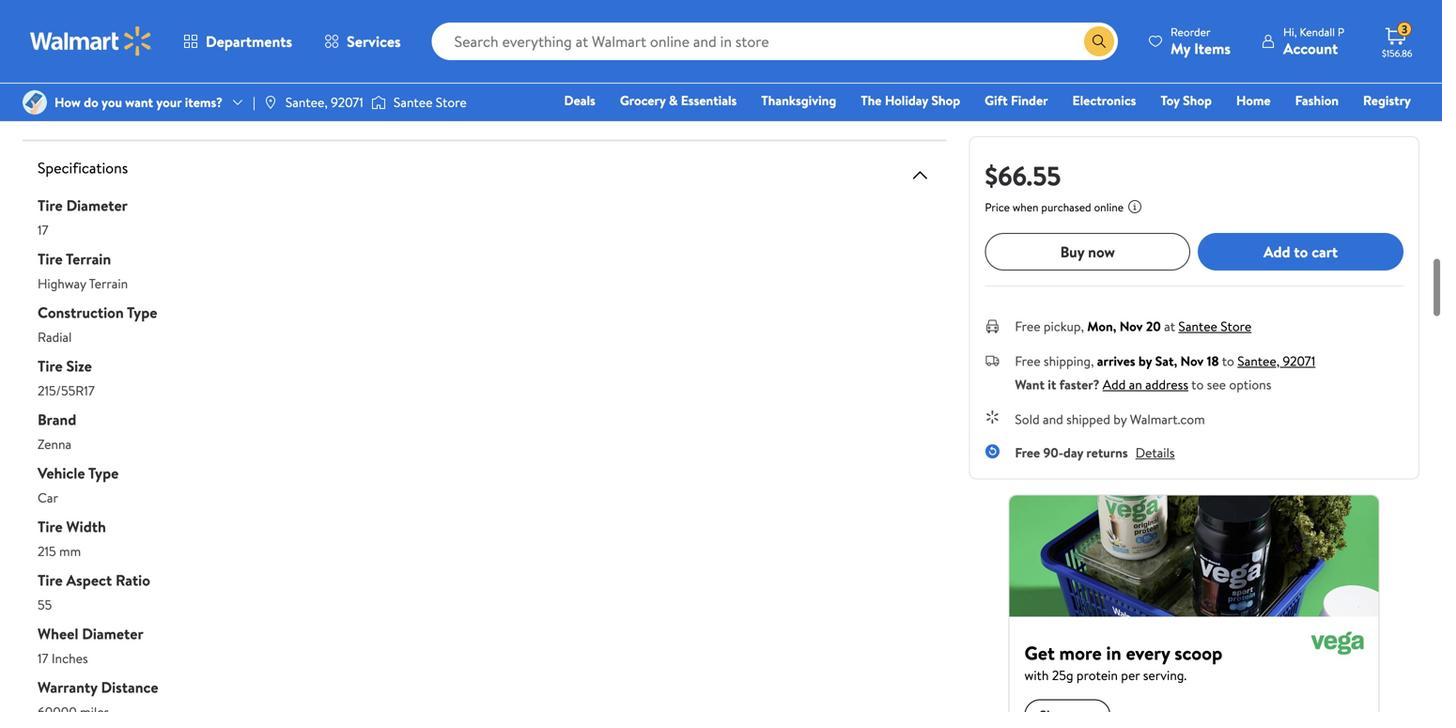 Task type: vqa. For each thing, say whether or not it's contained in the screenshot.
Free shipping, arrives by Sat, Nov 18 to Santee, 92071 Want it faster? Add an address to see options
yes



Task type: locate. For each thing, give the bounding box(es) containing it.
add left an
[[1103, 375, 1126, 394]]

1 horizontal spatial type
[[127, 302, 157, 323]]

details
[[1136, 443, 1175, 462]]

passenger car tires up essentials
[[662, 49, 757, 65]]

specifications image
[[909, 164, 931, 186]]

passenger car tires cell up the holiday shop link
[[828, 38, 1001, 76]]

construction
[[38, 302, 124, 323]]

thanksgiving link
[[753, 90, 845, 110]]

add left cart
[[1264, 241, 1291, 262]]

215/55r17
[[38, 381, 95, 400]]

2 free from the top
[[1015, 352, 1041, 370]]

2 cell from the left
[[482, 0, 655, 37]]

it
[[1048, 375, 1056, 394]]

the holiday shop link
[[852, 90, 969, 110]]

1 horizontal spatial shop
[[1183, 91, 1212, 109]]

santee
[[394, 93, 433, 111], [1179, 317, 1218, 335]]

the
[[861, 91, 882, 109]]

3 passenger car tires cell from the left
[[655, 38, 828, 76]]

0 vertical spatial store
[[436, 93, 467, 111]]

0 vertical spatial to
[[1294, 241, 1308, 262]]

nov
[[1120, 317, 1143, 335], [1181, 352, 1204, 370]]

$66.55
[[985, 157, 1061, 194]]

0 horizontal spatial store
[[436, 93, 467, 111]]

specifications
[[38, 157, 128, 178]]

3 row from the top
[[39, 76, 1001, 116]]

passenger car tires cell up "santee store" on the left top of page
[[309, 38, 482, 76]]

add
[[1264, 241, 1291, 262], [1103, 375, 1126, 394]]

thanksgiving
[[761, 91, 836, 109]]

92071 right 18 at the right
[[1283, 352, 1316, 370]]

diameter
[[66, 195, 128, 215], [82, 623, 143, 644]]

98 right "santee store" on the left top of page
[[490, 89, 502, 105]]

2 98 cell from the left
[[482, 77, 655, 116]]

2 vertical spatial to
[[1191, 375, 1204, 394]]

toy shop
[[1161, 91, 1212, 109]]

1 free from the top
[[1015, 317, 1041, 335]]

1 vertical spatial type
[[88, 463, 119, 483]]

terrain
[[66, 248, 111, 269], [89, 274, 128, 293]]

1 vertical spatial add
[[1103, 375, 1126, 394]]

type right construction
[[127, 302, 157, 323]]

0 vertical spatial santee,
[[285, 93, 328, 111]]

1 horizontal spatial santee,
[[1238, 352, 1280, 370]]

92071 down services dropdown button
[[331, 93, 364, 111]]

3 98 from the left
[[662, 89, 675, 105]]

1 horizontal spatial santee
[[1179, 317, 1218, 335]]

0 vertical spatial by
[[1139, 352, 1152, 370]]

free for free 90-day returns details
[[1015, 443, 1040, 462]]

free 90-day returns details
[[1015, 443, 1175, 462]]

0 horizontal spatial shop
[[931, 91, 960, 109]]

3 free from the top
[[1015, 443, 1040, 462]]

tire up 215
[[38, 516, 63, 537]]

add inside button
[[1264, 241, 1291, 262]]

3 passenger from the left
[[662, 49, 712, 65]]

cell up "santee store" on the left top of page
[[309, 0, 482, 37]]

buy
[[1060, 241, 1085, 262]]

grocery
[[620, 91, 666, 109]]

tire up the 55
[[38, 570, 63, 590]]

 image for santee store
[[371, 93, 386, 112]]

1 horizontal spatial to
[[1222, 352, 1234, 370]]

car for second passenger car tires cell from the left
[[541, 49, 559, 65]]

 image left "santee store" on the left top of page
[[371, 93, 386, 112]]

2 passenger car tires from the left
[[490, 49, 584, 65]]

4 tires from the left
[[907, 49, 930, 65]]

4 passenger car tires from the left
[[835, 49, 930, 65]]

cell
[[309, 0, 482, 37], [482, 0, 655, 37], [655, 0, 828, 37], [828, 0, 1001, 37]]

free up want at the bottom right of page
[[1015, 352, 1041, 370]]

tire left size
[[38, 355, 63, 376]]

do
[[84, 93, 98, 111]]

2 passenger from the left
[[490, 49, 539, 65]]

nov left 18 at the right
[[1181, 352, 1204, 370]]

0 horizontal spatial 92071
[[331, 93, 364, 111]]

1 horizontal spatial store
[[1221, 317, 1252, 335]]

free pickup, mon, nov 20 at santee store
[[1015, 317, 1252, 335]]

want
[[1015, 375, 1045, 394]]

tire down specifications
[[38, 195, 63, 215]]

finder
[[1011, 91, 1048, 109]]

 image
[[371, 93, 386, 112], [263, 95, 278, 110]]

to right 18 at the right
[[1222, 352, 1234, 370]]

sat,
[[1155, 352, 1177, 370]]

2 tire from the top
[[38, 248, 63, 269]]

santee store button
[[1179, 317, 1252, 335]]

1 passenger car tires cell from the left
[[309, 38, 482, 76]]

tires
[[388, 49, 411, 65], [561, 49, 584, 65], [734, 49, 757, 65], [907, 49, 930, 65]]

car for fourth passenger car tires cell from the left
[[887, 49, 905, 65]]

0 horizontal spatial add
[[1103, 375, 1126, 394]]

18
[[1207, 352, 1219, 370]]

2 98 from the left
[[490, 89, 502, 105]]

98 cell
[[309, 77, 482, 116], [482, 77, 655, 116], [655, 77, 828, 116], [828, 77, 1001, 116]]

1 cell from the left
[[309, 0, 482, 37]]

buy now
[[1060, 241, 1115, 262]]

electronics
[[1073, 91, 1136, 109]]

tires up the holiday shop link
[[907, 49, 930, 65]]

by inside free shipping, arrives by sat, nov 18 to santee, 92071 want it faster? add an address to see options
[[1139, 352, 1152, 370]]

2 horizontal spatial to
[[1294, 241, 1308, 262]]

1 passenger from the left
[[317, 49, 366, 65]]

sold
[[1015, 410, 1040, 428]]

vehicle
[[38, 463, 85, 483]]

reorder
[[1171, 24, 1211, 40]]

1 vertical spatial santee
[[1179, 317, 1218, 335]]

0 vertical spatial 17
[[38, 221, 48, 239]]

row
[[39, 0, 1001, 37], [39, 37, 1001, 76], [39, 76, 1001, 116]]

17 left inches
[[38, 649, 48, 667]]

terrain up highway
[[66, 248, 111, 269]]

santee down services
[[394, 93, 433, 111]]

free shipping, arrives by sat, nov 18 to santee, 92071 want it faster? add an address to see options
[[1015, 352, 1316, 394]]

free left the pickup,
[[1015, 317, 1041, 335]]

 image
[[23, 90, 47, 115]]

terrain up construction
[[89, 274, 128, 293]]

1 vertical spatial store
[[1221, 317, 1252, 335]]

0 vertical spatial add
[[1264, 241, 1291, 262]]

cell up essentials
[[655, 0, 828, 37]]

online
[[1094, 199, 1124, 215]]

shop right holiday
[[931, 91, 960, 109]]

grocery & essentials link
[[611, 90, 745, 110]]

tires up essentials
[[734, 49, 757, 65]]

0 horizontal spatial  image
[[263, 95, 278, 110]]

1 vertical spatial free
[[1015, 352, 1041, 370]]

to left cart
[[1294, 241, 1308, 262]]

free for free pickup, mon, nov 20 at santee store
[[1015, 317, 1041, 335]]

2 passenger car tires cell from the left
[[482, 38, 655, 76]]

by right shipped
[[1114, 410, 1127, 428]]

hi, kendall p account
[[1283, 24, 1344, 59]]

car
[[369, 49, 386, 65], [541, 49, 559, 65], [714, 49, 732, 65], [887, 49, 905, 65], [38, 488, 58, 507]]

gift finder
[[985, 91, 1048, 109]]

0 vertical spatial nov
[[1120, 317, 1143, 335]]

1 row from the top
[[39, 0, 1001, 37]]

holiday
[[885, 91, 928, 109]]

santee right at
[[1179, 317, 1218, 335]]

1 vertical spatial 17
[[38, 649, 48, 667]]

1 vertical spatial by
[[1114, 410, 1127, 428]]

santee,
[[285, 93, 328, 111], [1238, 352, 1280, 370]]

1 vertical spatial 92071
[[1283, 352, 1316, 370]]

free inside free shipping, arrives by sat, nov 18 to santee, 92071 want it faster? add an address to see options
[[1015, 352, 1041, 370]]

shipping,
[[1044, 352, 1094, 370]]

width
[[66, 516, 106, 537]]

tire up highway
[[38, 248, 63, 269]]

radial
[[38, 328, 72, 346]]

1 horizontal spatial by
[[1139, 352, 1152, 370]]

98 left the
[[835, 89, 848, 105]]

type right vehicle
[[88, 463, 119, 483]]

when
[[1013, 199, 1039, 215]]

cell up deals link
[[482, 0, 655, 37]]

0 vertical spatial type
[[127, 302, 157, 323]]

toy shop link
[[1152, 90, 1220, 110]]

shop
[[931, 91, 960, 109], [1183, 91, 1212, 109]]

p
[[1338, 24, 1344, 40]]

mon,
[[1087, 317, 1117, 335]]

home link
[[1228, 90, 1279, 110]]

tires up "santee store" on the left top of page
[[388, 49, 411, 65]]

passenger car tires cell
[[309, 38, 482, 76], [482, 38, 655, 76], [655, 38, 828, 76], [828, 38, 1001, 76]]

see
[[1207, 375, 1226, 394]]

want
[[125, 93, 153, 111]]

1 vertical spatial nov
[[1181, 352, 1204, 370]]

free for free shipping, arrives by sat, nov 18 to santee, 92071 want it faster? add an address to see options
[[1015, 352, 1041, 370]]

98 down services dropdown button
[[317, 89, 329, 105]]

hi,
[[1283, 24, 1297, 40]]

to inside button
[[1294, 241, 1308, 262]]

santee, 92071
[[285, 93, 364, 111]]

2 vertical spatial free
[[1015, 443, 1040, 462]]

1 horizontal spatial  image
[[371, 93, 386, 112]]

 image right the |
[[263, 95, 278, 110]]

to left "see"
[[1191, 375, 1204, 394]]

store
[[436, 93, 467, 111], [1221, 317, 1252, 335]]

0 horizontal spatial santee
[[394, 93, 433, 111]]

tire diameter 17 tire terrain highway terrain construction type radial tire size 215/55r17 brand zenna vehicle type car tire width 215 mm tire aspect ratio 55 wheel diameter 17 inches
[[38, 195, 157, 667]]

4 passenger from the left
[[835, 49, 884, 65]]

free
[[1015, 317, 1041, 335], [1015, 352, 1041, 370], [1015, 443, 1040, 462]]

car for 2nd passenger car tires cell from right
[[714, 49, 732, 65]]

passenger car tires up deals link
[[490, 49, 584, 65]]

diameter down specifications
[[66, 195, 128, 215]]

price when purchased online
[[985, 199, 1124, 215]]

55
[[38, 596, 52, 614]]

sold and shipped by walmart.com
[[1015, 410, 1205, 428]]

passenger car tires up the
[[835, 49, 930, 65]]

1 vertical spatial santee,
[[1238, 352, 1280, 370]]

cell up the holiday shop at right
[[828, 0, 1001, 37]]

passenger car tires up santee, 92071
[[317, 49, 411, 65]]

santee, up options
[[1238, 352, 1280, 370]]

passenger car tires cell up essentials
[[655, 38, 828, 76]]

1 horizontal spatial nov
[[1181, 352, 1204, 370]]

passenger
[[317, 49, 366, 65], [490, 49, 539, 65], [662, 49, 712, 65], [835, 49, 884, 65]]

passenger for first passenger car tires cell from the left
[[317, 49, 366, 65]]

registry one debit
[[1267, 91, 1411, 136]]

nov left 20
[[1120, 317, 1143, 335]]

passenger car tires cell up deals link
[[482, 38, 655, 76]]

1 tire from the top
[[38, 195, 63, 215]]

17
[[38, 221, 48, 239], [38, 649, 48, 667]]

purchased
[[1041, 199, 1091, 215]]

registry link
[[1355, 90, 1420, 110]]

1 horizontal spatial add
[[1264, 241, 1291, 262]]

0 horizontal spatial by
[[1114, 410, 1127, 428]]

92071 inside free shipping, arrives by sat, nov 18 to santee, 92071 want it faster? add an address to see options
[[1283, 352, 1316, 370]]

price
[[985, 199, 1010, 215]]

4 passenger car tires cell from the left
[[828, 38, 1001, 76]]

free left 90-
[[1015, 443, 1040, 462]]

my
[[1171, 38, 1191, 59]]

by
[[1139, 352, 1152, 370], [1114, 410, 1127, 428]]

tires up deals link
[[561, 49, 584, 65]]

98 left essentials
[[662, 89, 675, 105]]

2 row from the top
[[39, 37, 1001, 76]]

shop right toy
[[1183, 91, 1212, 109]]

|
[[253, 93, 255, 111]]

0 vertical spatial free
[[1015, 317, 1041, 335]]

day
[[1064, 443, 1083, 462]]

17 up highway
[[38, 221, 48, 239]]

santee, right the |
[[285, 93, 328, 111]]

by left sat,
[[1139, 352, 1152, 370]]

gift finder link
[[976, 90, 1057, 110]]

0 horizontal spatial nov
[[1120, 317, 1143, 335]]

size
[[66, 355, 92, 376]]

1 horizontal spatial 92071
[[1283, 352, 1316, 370]]

diameter up inches
[[82, 623, 143, 644]]

car inside tire diameter 17 tire terrain highway terrain construction type radial tire size 215/55r17 brand zenna vehicle type car tire width 215 mm tire aspect ratio 55 wheel diameter 17 inches
[[38, 488, 58, 507]]

3 tire from the top
[[38, 355, 63, 376]]

aspect
[[66, 570, 112, 590]]

zenna
[[38, 435, 72, 453]]



Task type: describe. For each thing, give the bounding box(es) containing it.
add to cart button
[[1198, 233, 1404, 271]]

services
[[347, 31, 401, 52]]

3 tires from the left
[[734, 49, 757, 65]]

how do you want your items?
[[54, 93, 223, 111]]

3 passenger car tires from the left
[[662, 49, 757, 65]]

0 vertical spatial diameter
[[66, 195, 128, 215]]

walmart.com
[[1130, 410, 1205, 428]]

passenger for fourth passenger car tires cell from the left
[[835, 49, 884, 65]]

90-
[[1043, 443, 1064, 462]]

1 vertical spatial to
[[1222, 352, 1234, 370]]

faster?
[[1059, 375, 1100, 394]]

you
[[102, 93, 122, 111]]

215
[[38, 542, 56, 560]]

4 98 from the left
[[835, 89, 848, 105]]

items
[[1194, 38, 1231, 59]]

pickup,
[[1044, 317, 1084, 335]]

toy
[[1161, 91, 1180, 109]]

4 cell from the left
[[828, 0, 1001, 37]]

and
[[1043, 410, 1063, 428]]

departments button
[[167, 19, 308, 64]]

4 98 cell from the left
[[828, 77, 1001, 116]]

2 shop from the left
[[1183, 91, 1212, 109]]

grocery & essentials
[[620, 91, 737, 109]]

debit
[[1299, 117, 1331, 136]]

1 98 cell from the left
[[309, 77, 482, 116]]

home
[[1236, 91, 1271, 109]]

options
[[1229, 375, 1272, 394]]

warranty
[[38, 677, 97, 697]]

details button
[[1136, 443, 1175, 462]]

5 tire from the top
[[38, 570, 63, 590]]

your
[[156, 93, 182, 111]]

1 tires from the left
[[388, 49, 411, 65]]

an
[[1129, 375, 1142, 394]]

reorder my items
[[1171, 24, 1231, 59]]

departments
[[206, 31, 292, 52]]

shipped
[[1067, 410, 1110, 428]]

0 horizontal spatial to
[[1191, 375, 1204, 394]]

santee, inside free shipping, arrives by sat, nov 18 to santee, 92071 want it faster? add an address to see options
[[1238, 352, 1280, 370]]

one
[[1267, 117, 1295, 136]]

ratio
[[116, 570, 150, 590]]

0 horizontal spatial type
[[88, 463, 119, 483]]

by for sat,
[[1139, 352, 1152, 370]]

passenger for 2nd passenger car tires cell from right
[[662, 49, 712, 65]]

passenger for second passenger car tires cell from the left
[[490, 49, 539, 65]]

registry
[[1363, 91, 1411, 109]]

santee, 92071 button
[[1238, 352, 1316, 370]]

3 cell from the left
[[655, 0, 828, 37]]

Search search field
[[432, 23, 1118, 60]]

items?
[[185, 93, 223, 111]]

essentials
[[681, 91, 737, 109]]

highway
[[38, 274, 86, 293]]

electronics link
[[1064, 90, 1145, 110]]

4 tire from the top
[[38, 516, 63, 537]]

account
[[1283, 38, 1338, 59]]

by for walmart.com
[[1114, 410, 1127, 428]]

add inside free shipping, arrives by sat, nov 18 to santee, 92071 want it faster? add an address to see options
[[1103, 375, 1126, 394]]

returns
[[1087, 443, 1128, 462]]

2 tires from the left
[[561, 49, 584, 65]]

row containing passenger car tires
[[39, 37, 1001, 76]]

3
[[1402, 21, 1408, 37]]

services button
[[308, 19, 417, 64]]

buy now button
[[985, 233, 1191, 271]]

1 17 from the top
[[38, 221, 48, 239]]

add an address button
[[1103, 375, 1189, 394]]

gift
[[985, 91, 1008, 109]]

2 17 from the top
[[38, 649, 48, 667]]

0 horizontal spatial santee,
[[285, 93, 328, 111]]

1 passenger car tires from the left
[[317, 49, 411, 65]]

address
[[1145, 375, 1189, 394]]

santee store
[[394, 93, 467, 111]]

brand
[[38, 409, 76, 430]]

deals
[[564, 91, 596, 109]]

distance
[[101, 677, 158, 697]]

kendall
[[1300, 24, 1335, 40]]

deals link
[[556, 90, 604, 110]]

inches
[[52, 649, 88, 667]]

1 vertical spatial diameter
[[82, 623, 143, 644]]

1 shop from the left
[[931, 91, 960, 109]]

walmart image
[[30, 26, 152, 56]]

search icon image
[[1092, 34, 1107, 49]]

0 vertical spatial 92071
[[331, 93, 364, 111]]

warranty distance
[[38, 677, 158, 697]]

legal information image
[[1127, 199, 1143, 214]]

1 vertical spatial terrain
[[89, 274, 128, 293]]

car for first passenger car tires cell from the left
[[369, 49, 386, 65]]

walmart+
[[1355, 117, 1411, 136]]

the holiday shop
[[861, 91, 960, 109]]

1 98 from the left
[[317, 89, 329, 105]]

nov inside free shipping, arrives by sat, nov 18 to santee, 92071 want it faster? add an address to see options
[[1181, 352, 1204, 370]]

mm
[[59, 542, 81, 560]]

row containing 98
[[39, 76, 1001, 116]]

arrives
[[1097, 352, 1135, 370]]

3 98 cell from the left
[[655, 77, 828, 116]]

walmart+ link
[[1347, 117, 1420, 137]]

Walmart Site-Wide search field
[[432, 23, 1118, 60]]

how
[[54, 93, 81, 111]]

$156.86
[[1382, 47, 1413, 60]]

0 vertical spatial terrain
[[66, 248, 111, 269]]

0 vertical spatial santee
[[394, 93, 433, 111]]

now
[[1088, 241, 1115, 262]]

add to cart
[[1264, 241, 1338, 262]]

cart
[[1312, 241, 1338, 262]]

 image for santee, 92071
[[263, 95, 278, 110]]



